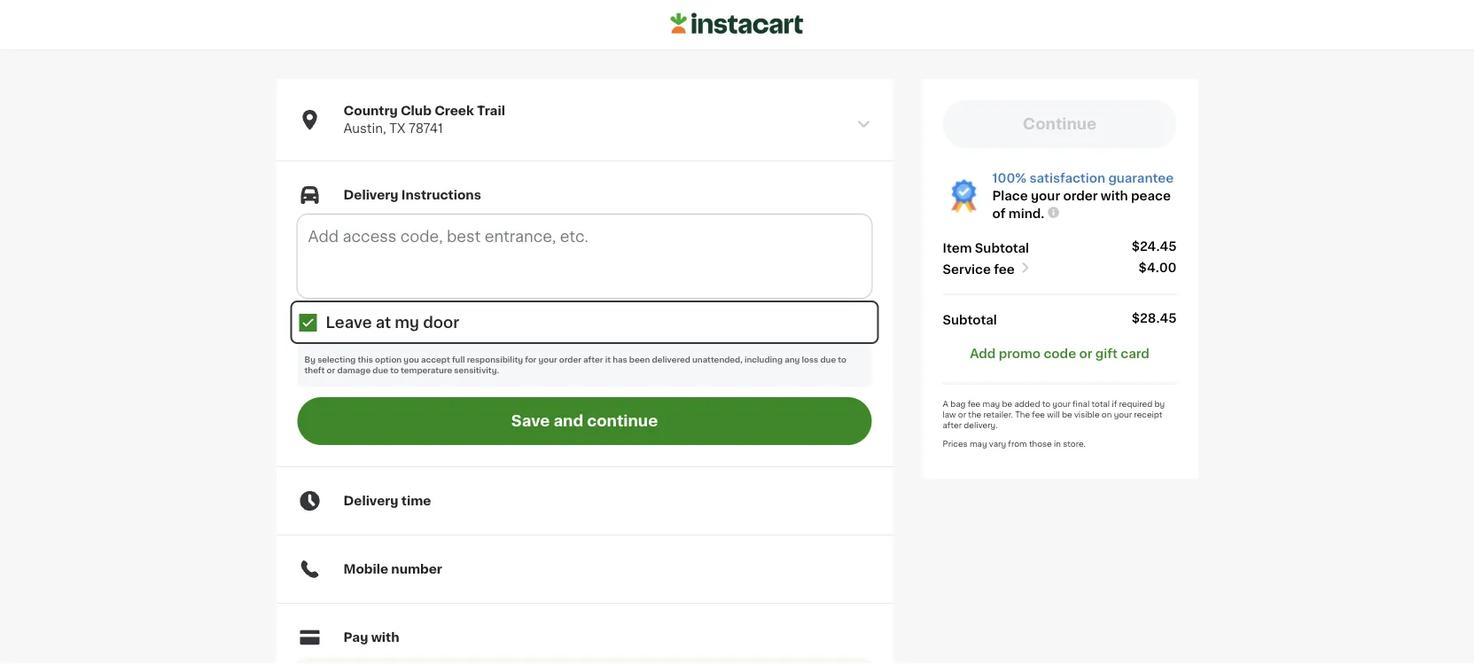 Task type: vqa. For each thing, say whether or not it's contained in the screenshot.
Mobile
yes



Task type: locate. For each thing, give the bounding box(es) containing it.
1 delivery from the top
[[344, 189, 399, 201]]

None text field
[[297, 215, 872, 298]]

subtotal up add
[[943, 313, 997, 326]]

your down if
[[1114, 411, 1132, 418]]

in
[[1054, 440, 1061, 448]]

2 horizontal spatial or
[[1079, 347, 1093, 360]]

fee down item subtotal
[[994, 263, 1015, 275]]

damage
[[337, 367, 371, 375]]

or inside a bag fee may be added to your final total if required by law or the retailer. the fee will be visible on your receipt after delivery.
[[958, 411, 966, 418]]

will
[[1047, 411, 1060, 418]]

may up retailer.
[[983, 400, 1000, 408]]

0 vertical spatial order
[[1063, 190, 1098, 202]]

peace
[[1131, 190, 1171, 202]]

service fee
[[943, 263, 1015, 275]]

or
[[1079, 347, 1093, 360], [327, 367, 335, 375], [958, 411, 966, 418]]

$28.45
[[1132, 312, 1177, 324]]

or left gift
[[1079, 347, 1093, 360]]

after
[[583, 356, 603, 364], [943, 421, 962, 429]]

card
[[1121, 347, 1150, 360]]

1 horizontal spatial with
[[1101, 190, 1128, 202]]

with right pay
[[371, 631, 399, 644]]

service
[[943, 263, 991, 275]]

delivery for delivery instructions
[[344, 189, 399, 201]]

be right will in the right of the page
[[1062, 411, 1072, 418]]

to down option
[[390, 367, 399, 375]]

more info about 100% satisfaction guarantee image
[[1046, 205, 1061, 220]]

for
[[525, 356, 537, 364]]

trail
[[477, 105, 505, 117]]

be
[[1002, 400, 1013, 408], [1062, 411, 1072, 418]]

0 vertical spatial delivery
[[344, 189, 399, 201]]

visible
[[1075, 411, 1100, 418]]

selecting
[[318, 356, 356, 364]]

0 horizontal spatial or
[[327, 367, 335, 375]]

by selecting this option you accept full responsibility for your order after it has been delivered unattended, including any loss due to theft or damage due to temperature sensitivity.
[[305, 356, 847, 375]]

subtotal
[[975, 242, 1029, 254], [943, 313, 997, 326]]

guarantee
[[1109, 172, 1174, 184]]

option
[[375, 356, 402, 364]]

0 horizontal spatial with
[[371, 631, 399, 644]]

delivery left time
[[344, 495, 399, 507]]

continue
[[587, 414, 658, 429]]

loss
[[802, 356, 819, 364]]

delivered
[[652, 356, 691, 364]]

add promo code or gift card
[[970, 347, 1150, 360]]

or down bag on the right bottom of page
[[958, 411, 966, 418]]

1 horizontal spatial or
[[958, 411, 966, 418]]

order inside by selecting this option you accept full responsibility for your order after it has been delivered unattended, including any loss due to theft or damage due to temperature sensitivity.
[[559, 356, 582, 364]]

promo
[[999, 347, 1041, 360]]

order left it
[[559, 356, 582, 364]]

store.
[[1063, 440, 1086, 448]]

country club creek trail austin, tx 78741
[[344, 105, 505, 135]]

1 horizontal spatial order
[[1063, 190, 1098, 202]]

0 vertical spatial after
[[583, 356, 603, 364]]

a
[[943, 400, 949, 408]]

1 horizontal spatial due
[[821, 356, 836, 364]]

after inside a bag fee may be added to your final total if required by law or the retailer. the fee will be visible on your receipt after delivery.
[[943, 421, 962, 429]]

1 vertical spatial be
[[1062, 411, 1072, 418]]

1 vertical spatial or
[[327, 367, 335, 375]]

responsibility
[[467, 356, 523, 364]]

0 vertical spatial may
[[983, 400, 1000, 408]]

by
[[1155, 400, 1165, 408]]

to
[[838, 356, 847, 364], [390, 367, 399, 375], [1042, 400, 1051, 408]]

2 horizontal spatial to
[[1042, 400, 1051, 408]]

1 horizontal spatial to
[[838, 356, 847, 364]]

$24.45
[[1132, 240, 1177, 252]]

mind.
[[1009, 207, 1045, 220]]

vary
[[989, 440, 1006, 448]]

delivery down the austin,
[[344, 189, 399, 201]]

1 vertical spatial order
[[559, 356, 582, 364]]

fee
[[994, 263, 1015, 275], [968, 400, 981, 408], [1032, 411, 1045, 418]]

with inside place your order with peace of mind.
[[1101, 190, 1128, 202]]

add
[[970, 347, 996, 360]]

0 vertical spatial be
[[1002, 400, 1013, 408]]

1 vertical spatial delivery
[[344, 495, 399, 507]]

may
[[983, 400, 1000, 408], [970, 440, 987, 448]]

0 horizontal spatial order
[[559, 356, 582, 364]]

due down option
[[373, 367, 388, 375]]

2 vertical spatial to
[[1042, 400, 1051, 408]]

with
[[1101, 190, 1128, 202], [371, 631, 399, 644]]

0 vertical spatial due
[[821, 356, 836, 364]]

satisfaction
[[1030, 172, 1106, 184]]

your up will in the right of the page
[[1053, 400, 1071, 408]]

order down 100% satisfaction guarantee
[[1063, 190, 1098, 202]]

0 vertical spatial with
[[1101, 190, 1128, 202]]

be up retailer.
[[1002, 400, 1013, 408]]

may down "delivery."
[[970, 440, 987, 448]]

order
[[1063, 190, 1098, 202], [559, 356, 582, 364]]

law
[[943, 411, 956, 418]]

to right loss
[[838, 356, 847, 364]]

1 horizontal spatial fee
[[994, 263, 1015, 275]]

78741
[[409, 122, 443, 135]]

to inside a bag fee may be added to your final total if required by law or the retailer. the fee will be visible on your receipt after delivery.
[[1042, 400, 1051, 408]]

100% satisfaction guarantee
[[993, 172, 1174, 184]]

1 vertical spatial subtotal
[[943, 313, 997, 326]]

door
[[423, 315, 459, 330]]

may inside a bag fee may be added to your final total if required by law or the retailer. the fee will be visible on your receipt after delivery.
[[983, 400, 1000, 408]]

item
[[943, 242, 972, 254]]

0 vertical spatial or
[[1079, 347, 1093, 360]]

0 horizontal spatial to
[[390, 367, 399, 375]]

delivery
[[344, 189, 399, 201], [344, 495, 399, 507]]

$4.00
[[1139, 261, 1177, 274]]

after left it
[[583, 356, 603, 364]]

0 vertical spatial fee
[[994, 263, 1015, 275]]

1 horizontal spatial after
[[943, 421, 962, 429]]

save and continue
[[511, 414, 658, 429]]

due right loss
[[821, 356, 836, 364]]

after down law
[[943, 421, 962, 429]]

your
[[1031, 190, 1060, 202], [539, 356, 557, 364], [1053, 400, 1071, 408], [1114, 411, 1132, 418]]

due
[[821, 356, 836, 364], [373, 367, 388, 375]]

2 vertical spatial or
[[958, 411, 966, 418]]

2 vertical spatial fee
[[1032, 411, 1045, 418]]

0 horizontal spatial fee
[[968, 400, 981, 408]]

the
[[1015, 411, 1030, 418]]

with down guarantee
[[1101, 190, 1128, 202]]

0 vertical spatial subtotal
[[975, 242, 1029, 254]]

save and continue button
[[297, 397, 872, 445]]

or down selecting
[[327, 367, 335, 375]]

fee left will in the right of the page
[[1032, 411, 1045, 418]]

0 horizontal spatial due
[[373, 367, 388, 375]]

subtotal up service fee
[[975, 242, 1029, 254]]

you
[[404, 356, 419, 364]]

0 horizontal spatial after
[[583, 356, 603, 364]]

sensitivity.
[[454, 367, 499, 375]]

1 vertical spatial after
[[943, 421, 962, 429]]

prices
[[943, 440, 968, 448]]

your up more info about 100% satisfaction guarantee image
[[1031, 190, 1060, 202]]

place your order with peace of mind.
[[993, 190, 1171, 220]]

1 vertical spatial fee
[[968, 400, 981, 408]]

fee up the
[[968, 400, 981, 408]]

0 vertical spatial to
[[838, 356, 847, 364]]

leave at my door
[[326, 315, 459, 330]]

2 delivery from the top
[[344, 495, 399, 507]]

your right "for"
[[539, 356, 557, 364]]

your inside place your order with peace of mind.
[[1031, 190, 1060, 202]]

mobile number
[[344, 563, 442, 575]]

to up will in the right of the page
[[1042, 400, 1051, 408]]

2 horizontal spatial fee
[[1032, 411, 1045, 418]]



Task type: describe. For each thing, give the bounding box(es) containing it.
100%
[[993, 172, 1027, 184]]

delivery address image
[[856, 116, 872, 132]]

theft
[[305, 367, 325, 375]]

required
[[1119, 400, 1153, 408]]

add promo code or gift card button
[[970, 344, 1150, 362]]

and
[[554, 414, 584, 429]]

retailer.
[[984, 411, 1013, 418]]

after inside by selecting this option you accept full responsibility for your order after it has been delivered unattended, including any loss due to theft or damage due to temperature sensitivity.
[[583, 356, 603, 364]]

time
[[401, 495, 431, 507]]

been
[[629, 356, 650, 364]]

your inside by selecting this option you accept full responsibility for your order after it has been delivered unattended, including any loss due to theft or damage due to temperature sensitivity.
[[539, 356, 557, 364]]

my
[[395, 315, 419, 330]]

delivery for delivery time
[[344, 495, 399, 507]]

country
[[344, 105, 398, 117]]

place
[[993, 190, 1028, 202]]

gift
[[1096, 347, 1118, 360]]

final
[[1073, 400, 1090, 408]]

the
[[968, 411, 982, 418]]

any
[[785, 356, 800, 364]]

instructions
[[401, 189, 481, 201]]

1 vertical spatial due
[[373, 367, 388, 375]]

from
[[1008, 440, 1027, 448]]

pay
[[344, 631, 368, 644]]

delivery.
[[964, 421, 998, 429]]

delivery time
[[344, 495, 431, 507]]

at
[[376, 315, 391, 330]]

number
[[391, 563, 442, 575]]

tx
[[389, 122, 406, 135]]

mobile
[[344, 563, 388, 575]]

creek
[[435, 105, 474, 117]]

1 vertical spatial may
[[970, 440, 987, 448]]

accept
[[421, 356, 450, 364]]

prices may vary from those in store.
[[943, 440, 1086, 448]]

including
[[745, 356, 783, 364]]

receipt
[[1134, 411, 1163, 418]]

it
[[605, 356, 611, 364]]

0 horizontal spatial be
[[1002, 400, 1013, 408]]

club
[[401, 105, 432, 117]]

by
[[305, 356, 316, 364]]

those
[[1029, 440, 1052, 448]]

if
[[1112, 400, 1117, 408]]

1 vertical spatial with
[[371, 631, 399, 644]]

code
[[1044, 347, 1076, 360]]

added
[[1015, 400, 1040, 408]]

delivery instructions
[[344, 189, 481, 201]]

has
[[613, 356, 627, 364]]

bag
[[951, 400, 966, 408]]

or inside by selecting this option you accept full responsibility for your order after it has been delivered unattended, including any loss due to theft or damage due to temperature sensitivity.
[[327, 367, 335, 375]]

home image
[[671, 10, 804, 37]]

1 horizontal spatial be
[[1062, 411, 1072, 418]]

of
[[993, 207, 1006, 220]]

temperature
[[401, 367, 452, 375]]

total
[[1092, 400, 1110, 408]]

or inside button
[[1079, 347, 1093, 360]]

leave
[[326, 315, 372, 330]]

a bag fee may be added to your final total if required by law or the retailer. the fee will be visible on your receipt after delivery.
[[943, 400, 1165, 429]]

this
[[358, 356, 373, 364]]

1 vertical spatial to
[[390, 367, 399, 375]]

on
[[1102, 411, 1112, 418]]

pay with
[[344, 631, 399, 644]]

item subtotal
[[943, 242, 1029, 254]]

order inside place your order with peace of mind.
[[1063, 190, 1098, 202]]

full
[[452, 356, 465, 364]]

austin,
[[344, 122, 386, 135]]

save
[[511, 414, 550, 429]]

unattended,
[[692, 356, 743, 364]]



